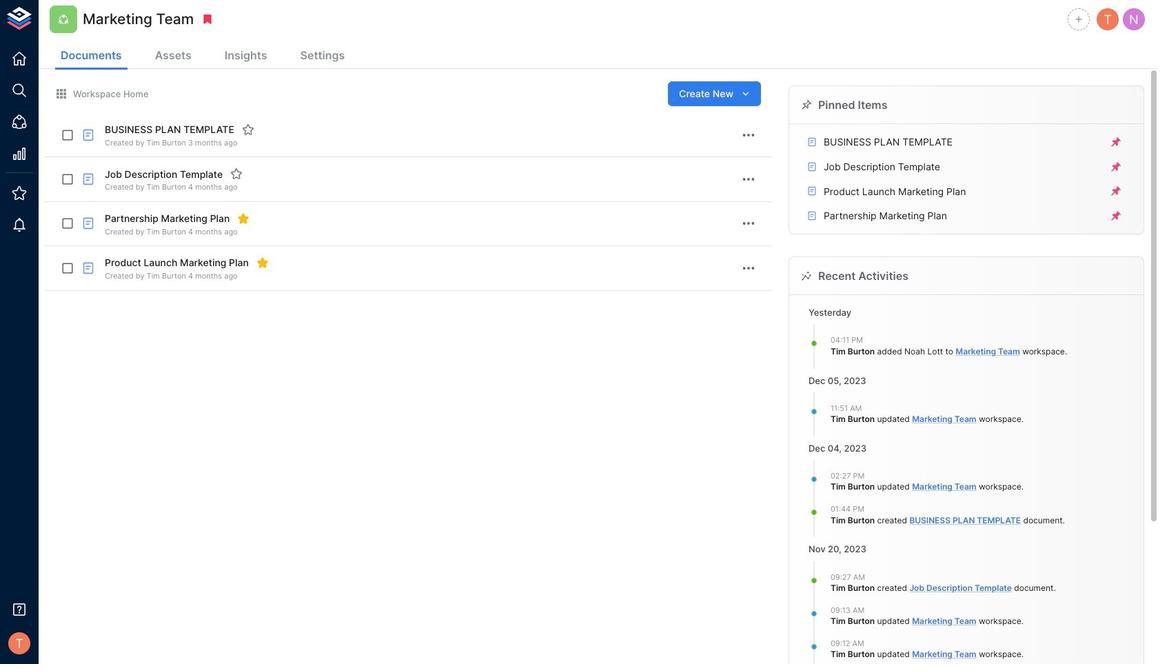 Task type: describe. For each thing, give the bounding box(es) containing it.
1 unpin image from the top
[[1111, 161, 1123, 173]]

2 unpin image from the top
[[1111, 185, 1123, 198]]

remove bookmark image
[[202, 13, 214, 26]]

remove favorite image
[[257, 257, 269, 269]]

1 unpin image from the top
[[1111, 136, 1123, 148]]



Task type: vqa. For each thing, say whether or not it's contained in the screenshot.
the bottom Acme
no



Task type: locate. For each thing, give the bounding box(es) containing it.
remove favorite image
[[238, 212, 250, 225]]

1 vertical spatial unpin image
[[1111, 185, 1123, 198]]

unpin image
[[1111, 161, 1123, 173], [1111, 210, 1123, 222]]

2 unpin image from the top
[[1111, 210, 1123, 222]]

0 vertical spatial unpin image
[[1111, 136, 1123, 148]]

0 vertical spatial unpin image
[[1111, 161, 1123, 173]]

1 vertical spatial unpin image
[[1111, 210, 1123, 222]]

favorite image
[[242, 123, 254, 136]]

unpin image
[[1111, 136, 1123, 148], [1111, 185, 1123, 198]]

favorite image
[[230, 168, 243, 180]]



